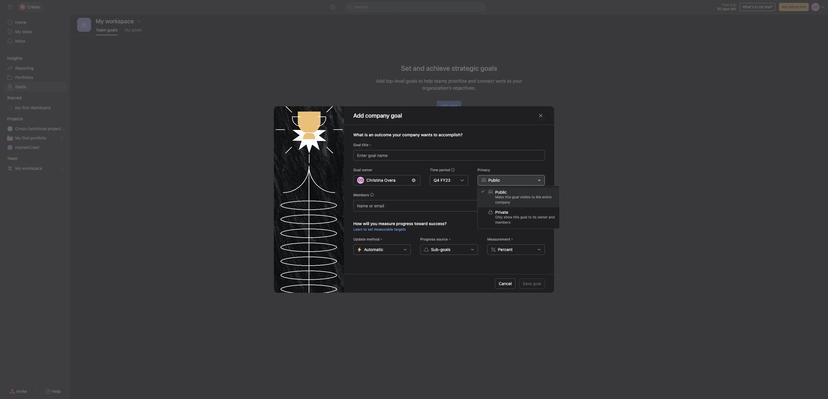 Task type: locate. For each thing, give the bounding box(es) containing it.
the
[[536, 195, 541, 200]]

1 horizontal spatial owner
[[538, 215, 548, 220]]

public up make
[[495, 190, 507, 195]]

add top-level goals to help teams prioritize and connect work to your organization's objectives.
[[376, 79, 522, 91]]

company goal
[[365, 112, 402, 119]]

what
[[353, 133, 363, 138]]

learn
[[353, 228, 363, 232]]

my down the my workspace
[[125, 27, 130, 32]]

search
[[355, 4, 368, 9]]

my for my goals
[[125, 27, 130, 32]]

functional
[[28, 126, 47, 131]]

goal for goal title
[[353, 143, 361, 147]]

add down organization's on the top
[[441, 104, 448, 109]]

public inside dropdown button
[[488, 178, 500, 183]]

trial?
[[765, 5, 773, 9]]

0 vertical spatial owner
[[362, 168, 372, 173]]

0 vertical spatial public
[[488, 178, 500, 183]]

connect
[[477, 79, 494, 84]]

required image up percent dropdown button
[[510, 238, 514, 242]]

this right make
[[505, 195, 511, 200]]

first up humancrawl
[[22, 136, 29, 141]]

title
[[362, 143, 368, 147]]

1 vertical spatial owner
[[538, 215, 548, 220]]

period
[[439, 168, 450, 173]]

2 goal from the top
[[353, 168, 361, 173]]

public
[[488, 178, 500, 183], [495, 190, 507, 195]]

1 vertical spatial goal
[[353, 168, 361, 173]]

and right its
[[549, 215, 555, 220]]

work
[[496, 79, 506, 84]]

close this dialog image
[[538, 113, 543, 118]]

save goal
[[523, 282, 541, 287]]

first inside projects element
[[22, 136, 29, 141]]

company left wants
[[402, 133, 420, 138]]

my left tasks
[[15, 29, 21, 34]]

goal owner
[[353, 168, 372, 173]]

measure
[[378, 222, 395, 227]]

add up what
[[353, 112, 364, 119]]

Enter goal name text field
[[353, 150, 545, 161]]

invite button
[[6, 387, 31, 398]]

christina overa
[[366, 178, 395, 183]]

goals inside add top-level goals to help teams prioritize and connect work to your organization's objectives.
[[406, 79, 417, 84]]

to left the set
[[364, 228, 367, 232]]

team down the my workspace
[[96, 27, 106, 32]]

free trial 30 days left
[[717, 3, 736, 11]]

goal left "visible"
[[512, 195, 519, 200]]

goal left its
[[520, 215, 527, 220]]

your
[[513, 79, 522, 84], [393, 133, 401, 138]]

my goals
[[125, 27, 142, 32]]

owner inside private only show this goal to its owner and members
[[538, 215, 548, 220]]

1 vertical spatial this
[[513, 215, 519, 220]]

and up objectives.
[[468, 79, 476, 84]]

first left dashboard
[[22, 105, 29, 110]]

team
[[96, 27, 106, 32], [7, 156, 17, 161]]

company
[[402, 133, 420, 138], [495, 201, 510, 205]]

0 vertical spatial your
[[513, 79, 522, 84]]

company down make
[[495, 201, 510, 205]]

my first dashboard
[[15, 105, 51, 110]]

1 goal from the top
[[353, 143, 361, 147]]

add left billing
[[782, 5, 788, 9]]

to left 'the'
[[531, 195, 535, 200]]

required image down the an
[[368, 144, 372, 147]]

2 vertical spatial and
[[549, 215, 555, 220]]

add
[[782, 5, 788, 9], [376, 79, 385, 84], [441, 104, 448, 109], [353, 112, 364, 119]]

add for add billing info
[[782, 5, 788, 9]]

project
[[48, 126, 61, 131]]

0 horizontal spatial team
[[7, 156, 17, 161]]

and for private
[[549, 215, 555, 220]]

to left its
[[528, 215, 532, 220]]

cross-
[[15, 126, 28, 131]]

team goals
[[96, 27, 118, 32]]

projects element
[[0, 114, 70, 154]]

0 horizontal spatial this
[[505, 195, 511, 200]]

my down team dropdown button
[[15, 166, 21, 171]]

and inside add top-level goals to help teams prioritize and connect work to your organization's objectives.
[[468, 79, 476, 84]]

show
[[504, 215, 512, 220]]

team inside dropdown button
[[7, 156, 17, 161]]

goal right 'save'
[[533, 282, 541, 287]]

2 horizontal spatial required image
[[510, 238, 514, 242]]

goal
[[449, 104, 457, 109], [512, 195, 519, 200], [520, 215, 527, 220], [533, 282, 541, 287]]

1 first from the top
[[22, 105, 29, 110]]

automatic button
[[353, 245, 411, 255]]

Name or email text field
[[357, 203, 389, 210]]

goal left 'title'
[[353, 143, 361, 147]]

public inside public make this goal visible to the entire company
[[495, 190, 507, 195]]

public for public
[[488, 178, 500, 183]]

my tasks
[[15, 29, 32, 34]]

0 horizontal spatial and
[[413, 64, 425, 72]]

private
[[495, 210, 508, 215]]

outcome
[[375, 133, 391, 138]]

my
[[759, 5, 764, 9]]

1 horizontal spatial company
[[495, 201, 510, 205]]

to inside the 'how will you measure progress toward success? learn to set measurable targets'
[[364, 228, 367, 232]]

this
[[505, 195, 511, 200], [513, 215, 519, 220]]

invite
[[16, 390, 27, 395]]

1 vertical spatial first
[[22, 136, 29, 141]]

portfolios link
[[4, 73, 67, 82]]

0 vertical spatial goal
[[353, 143, 361, 147]]

add inside dialog
[[353, 112, 364, 119]]

source
[[436, 238, 448, 242]]

2 horizontal spatial and
[[549, 215, 555, 220]]

1 vertical spatial your
[[393, 133, 401, 138]]

and right set
[[413, 64, 425, 72]]

insights element
[[0, 53, 70, 93]]

my inside my first dashboard link
[[15, 105, 21, 110]]

home
[[15, 20, 26, 25]]

2 first from the top
[[22, 136, 29, 141]]

1 vertical spatial team
[[7, 156, 17, 161]]

time period
[[430, 168, 450, 173]]

global element
[[0, 14, 70, 49]]

what's
[[742, 5, 754, 9]]

days
[[722, 7, 730, 11]]

0 vertical spatial first
[[22, 105, 29, 110]]

q4 fy23
[[434, 178, 450, 183]]

my down cross-
[[15, 136, 21, 141]]

my inside my workspace link
[[15, 166, 21, 171]]

billing
[[789, 5, 799, 9]]

add left top-
[[376, 79, 385, 84]]

add goal button
[[437, 101, 461, 112]]

0 horizontal spatial your
[[393, 133, 401, 138]]

and for add
[[468, 79, 476, 84]]

progress source
[[420, 238, 448, 242]]

first
[[22, 105, 29, 110], [22, 136, 29, 141]]

your right outcome
[[393, 133, 401, 138]]

starred button
[[0, 95, 21, 101]]

goal down objectives.
[[449, 104, 457, 109]]

set and achieve strategic goals
[[401, 64, 497, 72]]

1 horizontal spatial your
[[513, 79, 522, 84]]

cancel button
[[495, 279, 516, 289]]

make
[[495, 195, 504, 200]]

owner right its
[[538, 215, 548, 220]]

my workspace link
[[4, 164, 67, 173]]

0 vertical spatial team
[[96, 27, 106, 32]]

christina
[[366, 178, 383, 183]]

goal
[[353, 143, 361, 147], [353, 168, 361, 173]]

humancrawl link
[[4, 143, 67, 152]]

1 vertical spatial public
[[495, 190, 507, 195]]

1 vertical spatial company
[[495, 201, 510, 205]]

first for dashboard
[[22, 105, 29, 110]]

my inside my tasks link
[[15, 29, 21, 34]]

1 vertical spatial and
[[468, 79, 476, 84]]

add inside add top-level goals to help teams prioritize and connect work to your organization's objectives.
[[376, 79, 385, 84]]

add billing info button
[[779, 3, 809, 11]]

fy23
[[440, 178, 450, 183]]

left
[[731, 7, 736, 11]]

entire
[[542, 195, 552, 200]]

add for add top-level goals to help teams prioritize and connect work to your organization's objectives.
[[376, 79, 385, 84]]

to inside public make this goal visible to the entire company
[[531, 195, 535, 200]]

and inside private only show this goal to its owner and members
[[549, 215, 555, 220]]

set
[[401, 64, 411, 72]]

public down privacy
[[488, 178, 500, 183]]

1 horizontal spatial this
[[513, 215, 519, 220]]

first inside starred element
[[22, 105, 29, 110]]

teams
[[434, 79, 447, 84]]

goal up co
[[353, 168, 361, 173]]

to left help
[[418, 79, 423, 84]]

automatic
[[364, 248, 383, 253]]

strategic goals
[[452, 64, 497, 72]]

public for public make this goal visible to the entire company
[[495, 190, 507, 195]]

0 vertical spatial company
[[402, 133, 420, 138]]

goals inside dropdown button
[[440, 248, 450, 253]]

goals
[[15, 84, 26, 89]]

my inside my goals link
[[125, 27, 130, 32]]

my first dashboard link
[[4, 103, 67, 113]]

you
[[370, 222, 377, 227]]

targets
[[394, 228, 406, 232]]

1 horizontal spatial team
[[96, 27, 106, 32]]

1 horizontal spatial required image
[[448, 238, 451, 242]]

required image
[[368, 144, 372, 147], [448, 238, 451, 242], [510, 238, 514, 242]]

set
[[368, 228, 373, 232]]

to inside private only show this goal to its owner and members
[[528, 215, 532, 220]]

0 vertical spatial this
[[505, 195, 511, 200]]

1 horizontal spatial and
[[468, 79, 476, 84]]

owner inside add company goal dialog
[[362, 168, 372, 173]]

co
[[358, 178, 363, 183]]

my for my first portfolio
[[15, 136, 21, 141]]

my for my first dashboard
[[15, 105, 21, 110]]

this right "show"
[[513, 215, 519, 220]]

team down humancrawl
[[7, 156, 17, 161]]

your right work
[[513, 79, 522, 84]]

required image up sub-goals dropdown button
[[448, 238, 451, 242]]

0 horizontal spatial company
[[402, 133, 420, 138]]

my down starred
[[15, 105, 21, 110]]

goal inside private only show this goal to its owner and members
[[520, 215, 527, 220]]

reporting link
[[4, 64, 67, 73]]

goal for goal owner
[[353, 168, 361, 173]]

save
[[523, 282, 532, 287]]

required image for percent
[[510, 238, 514, 242]]

owner up co
[[362, 168, 372, 173]]

what's in my trial?
[[742, 5, 773, 9]]

my inside my first portfolio link
[[15, 136, 21, 141]]

0 horizontal spatial owner
[[362, 168, 372, 173]]

sub-
[[431, 248, 440, 253]]



Task type: vqa. For each thing, say whether or not it's contained in the screenshot.
the Invite Button
yes



Task type: describe. For each thing, give the bounding box(es) containing it.
update method
[[353, 238, 380, 242]]

this inside public make this goal visible to the entire company
[[505, 195, 511, 200]]

required image for sub-goals
[[448, 238, 451, 242]]

toward success?
[[414, 222, 447, 227]]

in
[[755, 5, 758, 9]]

inbox
[[15, 39, 25, 44]]

0 vertical spatial and
[[413, 64, 425, 72]]

home link
[[4, 18, 67, 27]]

what is an outcome your company wants to accomplish?
[[353, 133, 463, 138]]

overa
[[384, 178, 395, 183]]

search button
[[345, 2, 485, 12]]

what's in my trial? button
[[740, 3, 775, 11]]

0 horizontal spatial required image
[[368, 144, 372, 147]]

percent button
[[487, 245, 545, 255]]

my workspace
[[96, 18, 134, 25]]

inbox link
[[4, 36, 67, 46]]

goal inside dialog
[[533, 282, 541, 287]]

achieve
[[426, 64, 450, 72]]

public make this goal visible to the entire company
[[495, 190, 552, 205]]

add billing info
[[782, 5, 806, 9]]

progress
[[420, 238, 435, 242]]

humancrawl
[[15, 145, 39, 150]]

reporting
[[15, 66, 34, 71]]

teams element
[[0, 154, 70, 175]]

tasks
[[22, 29, 32, 34]]

projects
[[7, 116, 23, 121]]

members
[[353, 193, 369, 198]]

starred element
[[0, 93, 70, 114]]

percent
[[498, 248, 513, 253]]

level
[[395, 79, 405, 84]]

goals for my goals
[[132, 27, 142, 32]]

is
[[365, 133, 368, 138]]

cross-functional project plan link
[[4, 124, 70, 134]]

privacy
[[478, 168, 490, 173]]

goals for team goals
[[107, 27, 118, 32]]

q4
[[434, 178, 439, 183]]

measurement
[[487, 238, 510, 242]]

to accomplish?
[[434, 133, 463, 138]]

remove image
[[412, 179, 416, 182]]

save goal button
[[519, 279, 545, 289]]

my for my workspace
[[15, 166, 21, 171]]

learn to set measurable targets link
[[353, 228, 406, 232]]

goals link
[[4, 82, 67, 92]]

measurable
[[374, 228, 393, 232]]

method
[[367, 238, 380, 242]]

required image
[[380, 238, 383, 242]]

sub-goals
[[431, 248, 450, 253]]

prioritize
[[448, 79, 467, 84]]

sub-goals button
[[420, 245, 478, 255]]

add goal
[[441, 104, 457, 109]]

info
[[800, 5, 806, 9]]

your inside add company goal dialog
[[393, 133, 401, 138]]

add company goal
[[353, 112, 402, 119]]

add company goal dialog
[[274, 107, 554, 293]]

my first portfolio link
[[4, 134, 67, 143]]

team for team goals
[[96, 27, 106, 32]]

company inside public make this goal visible to the entire company
[[495, 201, 510, 205]]

hide sidebar image
[[8, 5, 12, 9]]

members
[[495, 221, 511, 225]]

workspace
[[22, 166, 42, 171]]

projects button
[[0, 116, 23, 122]]

company inside dialog
[[402, 133, 420, 138]]

visible
[[520, 195, 531, 200]]

goals for sub-goals
[[440, 248, 450, 253]]

add for add goal
[[441, 104, 448, 109]]

your inside add top-level goals to help teams prioritize and connect work to your organization's objectives.
[[513, 79, 522, 84]]

my first portfolio
[[15, 136, 46, 141]]

dashboard
[[30, 105, 51, 110]]

first for portfolio
[[22, 136, 29, 141]]

how will you measure progress toward success? learn to set measurable targets
[[353, 222, 447, 232]]

my for my tasks
[[15, 29, 21, 34]]

cancel
[[499, 282, 512, 287]]

add for add company goal
[[353, 112, 364, 119]]

insights button
[[0, 55, 22, 61]]

progress
[[396, 222, 413, 227]]

cross-functional project plan
[[15, 126, 70, 131]]

objectives.
[[453, 86, 476, 91]]

goal title
[[353, 143, 368, 147]]

30
[[717, 7, 721, 11]]

organization's
[[422, 86, 452, 91]]

to right work
[[507, 79, 511, 84]]

will
[[363, 222, 369, 227]]

team button
[[0, 156, 17, 162]]

team for team
[[7, 156, 17, 161]]

plan
[[62, 126, 70, 131]]

this inside private only show this goal to its owner and members
[[513, 215, 519, 220]]

goal inside public make this goal visible to the entire company
[[512, 195, 519, 200]]

search list box
[[345, 2, 485, 12]]

my workspace
[[15, 166, 42, 171]]

update
[[353, 238, 366, 242]]

free
[[722, 3, 729, 7]]

only
[[495, 215, 503, 220]]

private only show this goal to its owner and members
[[495, 210, 555, 225]]



